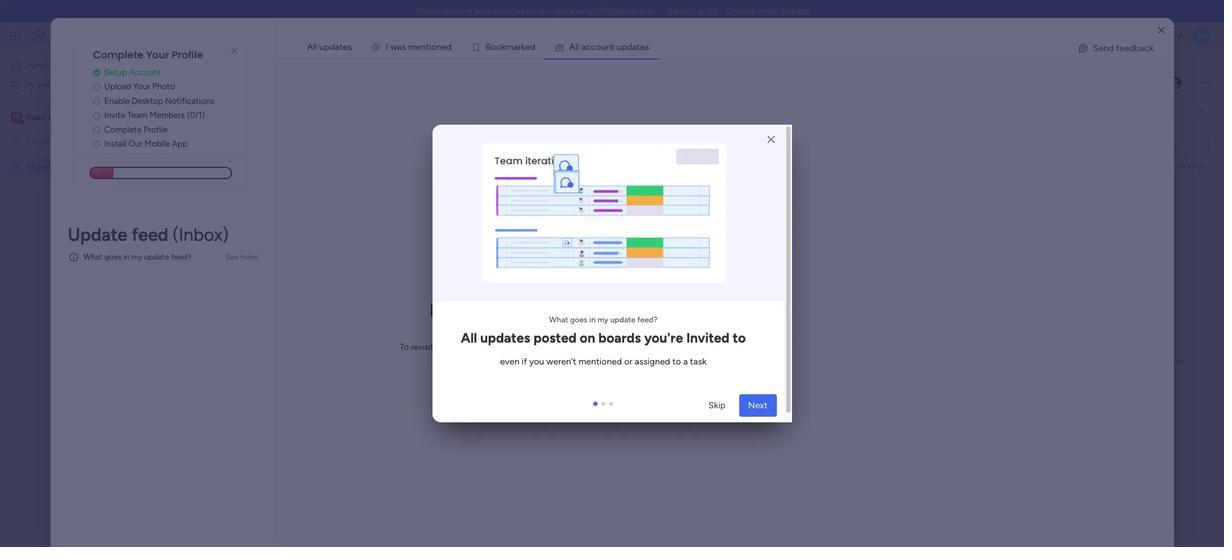 Task type: vqa. For each thing, say whether or not it's contained in the screenshot.
Change email address link
yes



Task type: describe. For each thing, give the bounding box(es) containing it.
complete for complete your profile
[[93, 48, 144, 62]]

to inside what goes in my update feed? all updates posted on boards you're invited to
[[733, 330, 746, 346]]

upload
[[104, 82, 131, 92]]

photo
[[152, 82, 175, 92]]

mobile
[[145, 139, 170, 149]]

2 l from the left
[[577, 42, 579, 52]]

working on it
[[564, 161, 611, 170]]

got it
[[588, 449, 609, 459]]

in for what goes in my update feed?
[[123, 253, 130, 262]]

1 not from the top
[[567, 320, 581, 330]]

r
[[518, 42, 521, 52]]

m for e
[[408, 42, 416, 52]]

address
[[780, 6, 810, 16]]

of
[[520, 359, 528, 369]]

2 table from the left
[[398, 62, 416, 72]]

setup
[[104, 67, 127, 77]]

d for a l l a c c o u n t u p d a t e s
[[627, 42, 632, 52]]

guaranteed
[[431, 428, 477, 438]]

you're
[[644, 330, 683, 346]]

my for what goes in my update feed?
[[132, 253, 142, 262]]

column information image for 2nd date field from the top of the page
[[633, 300, 642, 309]]

done
[[579, 180, 597, 190]]

monday
[[50, 29, 89, 42]]

31 for oct 31 earliest
[[492, 238, 500, 249]]

no
[[430, 300, 454, 321]]

0 vertical spatial or
[[624, 356, 632, 367]]

project inside project management list box
[[26, 162, 52, 172]]

0 horizontal spatial jeremy miller image
[[1158, 75, 1172, 90]]

status for status field associated with 3rd date field from the top
[[576, 419, 599, 429]]

mention
[[1111, 355, 1144, 366]]

1 started from the top
[[582, 320, 609, 330]]

0 horizontal spatial the
[[449, 359, 461, 369]]

due date for column information image for 3rd status field from the bottom's due date field
[[471, 153, 504, 162]]

29
[[492, 358, 501, 368]]

feed.
[[549, 359, 568, 369]]

work
[[37, 80, 55, 89]]

read,
[[524, 342, 543, 352]]

circle o image for invite
[[93, 111, 100, 120]]

updates up posted
[[520, 300, 587, 321]]

resend
[[668, 6, 696, 16]]

a right b
[[514, 42, 518, 52]]

via
[[1176, 162, 1186, 171]]

my work
[[25, 80, 55, 89]]

dec for dec 1
[[480, 200, 493, 208]]

1 u from the left
[[601, 42, 606, 52]]

column
[[555, 390, 583, 400]]

meeting
[[239, 181, 268, 191]]

complete profile
[[104, 125, 168, 135]]

project management inside list box
[[26, 162, 100, 172]]

4 e from the left
[[640, 42, 645, 52]]

2 e from the left
[[442, 42, 447, 52]]

select multiple items to update column value, edit or move them in one single click.
[[431, 390, 608, 413]]

m
[[13, 112, 20, 122]]

goes for what goes in my update feed?
[[104, 253, 121, 262]]

desktop
[[132, 96, 163, 106]]

1 not started from the top
[[567, 320, 609, 330]]

oct 31
[[479, 180, 500, 188]]

2 d from the left
[[530, 42, 536, 52]]

project inside project management field
[[174, 59, 218, 78]]

a
[[569, 42, 575, 52]]

project management list box
[[0, 155, 143, 328]]

feed? for what goes in my update feed? all updates posted on boards you're invited to
[[637, 315, 657, 325]]

feed
[[132, 224, 168, 245]]

please confirm your email address: millerjeremy500@gmail.com
[[416, 6, 657, 16]]

feed? for what goes in my update feed?
[[171, 253, 191, 262]]

oct for oct 31
[[479, 180, 491, 188]]

send feedback
[[1094, 43, 1154, 53]]

update for update feed (inbox)
[[68, 224, 127, 245]]

1 vertical spatial it
[[604, 449, 609, 459]]

next button
[[739, 394, 777, 417]]

main for main workspace
[[26, 112, 46, 122]]

dec 2
[[680, 439, 699, 447]]

on inside what goes in my update feed? all updates posted on boards you're invited to
[[580, 330, 595, 346]]

members
[[150, 110, 185, 120]]

2 t from the left
[[611, 42, 615, 52]]

due date for second due date field from the top of the page
[[471, 300, 504, 309]]

enable desktop notifications link
[[93, 95, 245, 108]]

due date field for column information icon in the left bottom of the page
[[469, 418, 507, 430]]

2 s from the left
[[645, 42, 650, 52]]

team for invite
[[127, 110, 148, 120]]

your for profile
[[146, 48, 169, 62]]

workspace image
[[11, 111, 22, 123]]

see more
[[225, 252, 259, 262]]

update for what goes in my update feed?
[[144, 253, 169, 262]]

0 vertical spatial one
[[987, 355, 1002, 366]]

write updates via email:
[[1125, 162, 1209, 171]]

column information image
[[512, 420, 521, 429]]

your inside to revisit updates you've already read, change the filter at the top left corner of your feed.
[[530, 359, 547, 369]]

next
[[748, 400, 768, 411]]

kickoff meeting
[[212, 181, 268, 191]]

2 k from the left
[[521, 42, 525, 52]]

1 due from the top
[[471, 153, 486, 162]]

update left 'about'
[[1015, 355, 1044, 366]]

email for change email address
[[758, 6, 778, 16]]

owner for 2nd date field from the top of the page status field's owner field
[[409, 300, 432, 309]]

install our mobile app link
[[93, 138, 245, 150]]

at inside to revisit updates you've already read, change the filter at the top left corner of your feed.
[[609, 342, 617, 352]]

dec 1
[[480, 200, 498, 208]]

1 owner field from the top
[[406, 151, 435, 164]]

account
[[129, 67, 161, 77]]

Search in workspace field
[[24, 135, 94, 148]]

workspace
[[48, 112, 92, 122]]

(0/1)
[[187, 110, 205, 120]]

you've
[[469, 342, 493, 352]]

change
[[727, 6, 756, 16]]

4
[[495, 160, 499, 169]]

or inside select multiple items to update column value, edit or move them in one single click.
[[448, 402, 456, 413]]

owner field for 2nd date field from the top of the page status field
[[406, 299, 435, 311]]

upload your photo link
[[93, 81, 245, 93]]

nov 29
[[474, 358, 501, 368]]

0 vertical spatial jeremy miller image
[[1193, 27, 1211, 45]]

1 horizontal spatial profile
[[172, 48, 203, 62]]

1 l from the left
[[575, 42, 577, 52]]

1 status field from the top
[[574, 151, 602, 164]]

profile inside complete profile link
[[144, 125, 168, 135]]

one inside select multiple items to update column value, edit or move them in one single click.
[[513, 402, 528, 413]]

dapulse x slim image
[[768, 134, 775, 146]]

column information image for 3rd status field from the bottom
[[512, 153, 521, 162]]

due date field for column information image for 3rd status field from the bottom
[[469, 151, 507, 164]]

home button
[[7, 56, 121, 74]]

revisit
[[411, 342, 434, 352]]

once!
[[545, 372, 570, 384]]

task
[[690, 356, 707, 367]]

1 email from the left
[[493, 6, 513, 16]]

status field for 2nd date field from the top of the page
[[574, 299, 602, 311]]

new
[[175, 92, 191, 102]]

d for i w a s m e n t i o n e d
[[447, 42, 452, 52]]

2 u from the left
[[617, 42, 622, 52]]

2 horizontal spatial the
[[953, 355, 967, 366]]

in for what goes in my update feed? all updates posted on boards you're invited to
[[589, 315, 596, 325]]

nov for nov 29
[[474, 358, 490, 368]]

all updates link
[[298, 37, 361, 58]]

to left task
[[672, 356, 681, 367]]

more
[[241, 252, 259, 262]]

to inside select multiple items to update column value, edit or move them in one single click.
[[515, 390, 523, 400]]

2 due date field from the top
[[469, 299, 507, 311]]

monday button
[[29, 21, 179, 51]]

main table button
[[326, 58, 389, 76]]

send feedback button
[[1073, 39, 1159, 57]]

corner
[[493, 359, 518, 369]]

assigned
[[635, 356, 670, 367]]

management inside field
[[222, 59, 311, 78]]

a right i
[[397, 42, 402, 52]]

1 o from the left
[[431, 42, 437, 52]]

2
[[695, 439, 699, 447]]

w
[[390, 42, 397, 52]]

oct for oct 31 earliest
[[475, 238, 490, 249]]

what goes in my update feed?
[[83, 253, 191, 262]]

select product image
[[10, 30, 21, 42]]

resend email link
[[668, 6, 718, 16]]

1 n from the left
[[421, 42, 426, 52]]

to revisit updates you've already read, change the filter at the top left corner of your feed.
[[400, 342, 617, 369]]

1 k from the left
[[502, 42, 506, 52]]

earliest
[[477, 246, 498, 254]]

my for what goes in my update feed? all updates posted on boards you're invited to
[[597, 315, 608, 325]]

status field for 3rd date field from the top
[[574, 418, 602, 430]]

skip button
[[699, 394, 735, 417]]

if
[[522, 356, 527, 367]]

your for photo
[[133, 82, 150, 92]]

no unread updates
[[430, 300, 587, 321]]

edit
[[431, 402, 446, 413]]

enable
[[104, 96, 130, 106]]

mentioned
[[579, 356, 622, 367]]

tab list containing all updates
[[298, 36, 1170, 58]]

updates inside tab list
[[319, 42, 352, 52]]

update for select multiple items to update column value, edit or move them in one single click.
[[525, 390, 553, 400]]

(inbox)
[[173, 224, 229, 245]]

add view image
[[1200, 107, 1204, 115]]

main workspace
[[26, 112, 92, 122]]

check circle image
[[93, 68, 100, 77]]

Search field
[[251, 89, 285, 105]]

b o o k m a r k e d
[[486, 42, 536, 52]]

1 horizontal spatial the
[[575, 342, 588, 352]]

0 vertical spatial your
[[474, 6, 491, 16]]



Task type: locate. For each thing, give the bounding box(es) containing it.
1 e from the left
[[416, 42, 421, 52]]

at down the you
[[533, 372, 542, 384]]

them
[[482, 402, 502, 413]]

1 horizontal spatial dec
[[680, 439, 693, 447]]

0 horizontal spatial team
[[127, 110, 148, 120]]

status field up what goes in my update feed? all updates posted on boards you're invited to
[[574, 299, 602, 311]]

3 t from the left
[[637, 42, 640, 52]]

invite
[[104, 110, 125, 120]]

your right if
[[530, 359, 547, 369]]

3 date field from the top
[[677, 418, 699, 430]]

2 vertical spatial status field
[[574, 418, 602, 430]]

due left "4"
[[471, 153, 486, 162]]

1 c from the left
[[586, 42, 591, 52]]

3 d from the left
[[627, 42, 632, 52]]

0 vertical spatial goes
[[104, 253, 121, 262]]

your up setup account link
[[146, 48, 169, 62]]

notifications
[[165, 96, 214, 106]]

be the first one to update about progress, mention someone
[[941, 355, 1184, 366]]

0 vertical spatial my
[[132, 253, 142, 262]]

management up search "field"
[[222, 59, 311, 78]]

our
[[128, 139, 143, 149]]

change email address link
[[727, 6, 810, 16]]

or
[[624, 356, 632, 367], [448, 402, 456, 413]]

circle o image inside complete profile link
[[93, 126, 100, 134]]

1 horizontal spatial or
[[624, 356, 632, 367]]

1 vertical spatial your
[[133, 82, 150, 92]]

be
[[941, 355, 951, 366]]

kickoff
[[212, 181, 237, 191]]

team inside field
[[248, 395, 277, 409]]

to
[[400, 342, 409, 352]]

2 started from the top
[[582, 439, 609, 449]]

what
[[83, 253, 102, 262], [549, 315, 568, 325]]

email left address:
[[493, 6, 513, 16]]

left
[[479, 359, 491, 369]]

items for to
[[491, 390, 513, 400]]

owner for 3rd owner field from the bottom of the page
[[409, 153, 432, 162]]

multiple for update
[[467, 372, 503, 384]]

your right the confirm
[[474, 6, 491, 16]]

already
[[495, 342, 522, 352]]

skip
[[708, 400, 726, 411]]

what for what goes in my update feed? all updates posted on boards you're invited to
[[549, 315, 568, 325]]

0 vertical spatial on
[[596, 161, 604, 170]]

nov left "4"
[[479, 160, 493, 169]]

0 vertical spatial all
[[307, 42, 317, 52]]

0 vertical spatial profile
[[172, 48, 203, 62]]

your down 'account'
[[133, 82, 150, 92]]

workspace selection element
[[11, 110, 94, 125]]

main inside "workspace selection" element
[[26, 112, 46, 122]]

d right i
[[447, 42, 452, 52]]

p
[[622, 42, 627, 52]]

started up filter
[[582, 320, 609, 330]]

circle o image left install
[[93, 140, 100, 149]]

n
[[421, 42, 426, 52], [437, 42, 442, 52], [606, 42, 611, 52]]

due right no
[[471, 300, 486, 309]]

a right p
[[632, 42, 637, 52]]

1 vertical spatial 31
[[492, 238, 500, 249]]

millerjeremy500@gmail.com
[[549, 6, 657, 16]]

2 status from the top
[[576, 300, 599, 309]]

31 down "1"
[[492, 238, 500, 249]]

1 owner from the top
[[409, 153, 432, 162]]

d down millerjeremy500@gmail.com
[[627, 42, 632, 52]]

team right marketing
[[248, 395, 277, 409]]

update inside select multiple items to update column value, edit or move them in one single click.
[[525, 390, 553, 400]]

1 vertical spatial multiple
[[458, 390, 489, 400]]

t
[[426, 42, 429, 52], [611, 42, 615, 52], [637, 42, 640, 52]]

change
[[545, 342, 573, 352]]

updates inside to revisit updates you've already read, change the filter at the top left corner of your feed.
[[436, 342, 466, 352]]

0 vertical spatial due
[[471, 153, 486, 162]]

31 for oct 31
[[493, 180, 500, 188]]

status up done
[[576, 153, 599, 162]]

1 vertical spatial team
[[248, 395, 277, 409]]

0 vertical spatial started
[[582, 320, 609, 330]]

due date for due date field associated with column information icon in the left bottom of the page
[[471, 419, 504, 429]]

0 vertical spatial oct
[[479, 180, 491, 188]]

update down feed
[[144, 253, 169, 262]]

3 due date from the top
[[471, 419, 504, 429]]

0 vertical spatial in
[[123, 253, 130, 262]]

due date field up 'you've'
[[469, 299, 507, 311]]

0 horizontal spatial in
[[123, 253, 130, 262]]

jeremy miller image down help image
[[1158, 75, 1172, 90]]

a right a
[[582, 42, 586, 52]]

jeremy miller image right close image
[[1193, 27, 1211, 45]]

email
[[493, 6, 513, 16], [698, 6, 718, 16], [758, 6, 778, 16]]

2 n from the left
[[437, 42, 442, 52]]

2 not from the top
[[567, 439, 581, 449]]

all inside what goes in my update feed? all updates posted on boards you're invited to
[[461, 330, 477, 346]]

1 circle o image from the top
[[93, 83, 100, 91]]

1 status from the top
[[576, 153, 599, 162]]

circle o image
[[93, 97, 100, 106], [93, 111, 100, 120]]

or right edit
[[448, 402, 456, 413]]

Due Date field
[[469, 151, 507, 164], [469, 299, 507, 311], [469, 418, 507, 430]]

2 vertical spatial due date
[[471, 419, 504, 429]]

1 horizontal spatial goes
[[570, 315, 587, 325]]

i w a s m e n t i o n e d
[[386, 42, 452, 52]]

3 status from the top
[[576, 419, 599, 429]]

0 vertical spatial circle o image
[[93, 97, 100, 106]]

someone
[[1147, 355, 1184, 366]]

update inside what goes in my update feed? all updates posted on boards you're invited to
[[610, 315, 635, 325]]

1 horizontal spatial email
[[698, 6, 718, 16]]

status field up done
[[574, 151, 602, 164]]

1 vertical spatial project
[[26, 162, 52, 172]]

3 owner from the top
[[409, 419, 432, 429]]

1 horizontal spatial jeremy miller image
[[1193, 27, 1211, 45]]

got
[[588, 449, 602, 459]]

2 vertical spatial due
[[471, 419, 486, 429]]

my
[[132, 253, 142, 262], [597, 315, 608, 325]]

o left p
[[596, 42, 601, 52]]

2 due from the top
[[471, 300, 486, 309]]

1 vertical spatial date field
[[677, 299, 699, 311]]

see
[[225, 252, 239, 262]]

4 o from the left
[[596, 42, 601, 52]]

0 vertical spatial not started
[[567, 320, 609, 330]]

0 vertical spatial 31
[[493, 180, 500, 188]]

0 horizontal spatial feed?
[[171, 253, 191, 262]]

project
[[174, 59, 218, 78], [26, 162, 52, 172]]

e right p
[[640, 42, 645, 52]]

1 vertical spatial due
[[471, 300, 486, 309]]

1 horizontal spatial main
[[343, 62, 360, 72]]

1 table from the left
[[362, 62, 381, 72]]

started down value,
[[582, 439, 609, 449]]

1 horizontal spatial table
[[398, 62, 416, 72]]

1 vertical spatial feed?
[[637, 315, 657, 325]]

circle o image inside upload your photo link
[[93, 83, 100, 91]]

1 date field from the top
[[677, 151, 699, 164]]

u down millerjeremy500@gmail.com
[[617, 42, 622, 52]]

in
[[123, 253, 130, 262], [589, 315, 596, 325], [504, 402, 511, 413]]

circle o image for complete
[[93, 126, 100, 134]]

1 vertical spatial not
[[567, 439, 581, 449]]

31 inside oct 31 earliest
[[492, 238, 500, 249]]

at right filter
[[609, 342, 617, 352]]

column information image for 3rd date field from the top
[[633, 420, 642, 429]]

1 s from the left
[[402, 42, 406, 52]]

Project Management field
[[171, 59, 314, 78]]

0 vertical spatial due date field
[[469, 151, 507, 164]]

o left the r
[[491, 42, 496, 52]]

1 vertical spatial at
[[533, 372, 542, 384]]

3 o from the left
[[496, 42, 502, 52]]

updates
[[319, 42, 352, 52], [1146, 162, 1174, 171], [520, 300, 587, 321], [480, 330, 530, 346], [436, 342, 466, 352]]

1 d from the left
[[447, 42, 452, 52]]

n right i
[[437, 42, 442, 52]]

update feed (inbox)
[[68, 224, 229, 245]]

1 due date from the top
[[471, 153, 504, 162]]

Marketing Team field
[[191, 395, 280, 410]]

3 due date field from the top
[[469, 418, 507, 430]]

email for resend email
[[698, 6, 718, 16]]

status
[[576, 153, 599, 162], [576, 300, 599, 309], [576, 419, 599, 429]]

working
[[564, 161, 594, 170]]

due date up oct 31 on the left
[[471, 153, 504, 162]]

a left task
[[683, 356, 688, 367]]

setup account link
[[93, 66, 245, 79]]

1 due date field from the top
[[469, 151, 507, 164]]

tab list
[[298, 36, 1170, 58]]

update for update multiple items at once!
[[431, 372, 465, 384]]

updates left via
[[1146, 162, 1174, 171]]

1 vertical spatial your
[[530, 359, 547, 369]]

project management inside field
[[174, 59, 311, 78]]

due for 2nd date field from the top of the page status field
[[471, 300, 486, 309]]

1 horizontal spatial update
[[431, 372, 465, 384]]

2 o from the left
[[491, 42, 496, 52]]

o
[[431, 42, 437, 52], [491, 42, 496, 52], [496, 42, 502, 52], [596, 42, 601, 52]]

all updates
[[307, 42, 352, 52]]

terryturtle85@gmail.com image
[[1168, 75, 1183, 90]]

Status field
[[574, 151, 602, 164], [574, 299, 602, 311], [574, 418, 602, 430]]

value,
[[586, 390, 608, 400]]

owner field for status field associated with 3rd date field from the top
[[406, 418, 435, 430]]

1 horizontal spatial your
[[530, 359, 547, 369]]

dec left 2
[[680, 439, 693, 447]]

u left p
[[601, 42, 606, 52]]

1 horizontal spatial k
[[521, 42, 525, 52]]

status for 2nd date field from the top of the page status field
[[576, 300, 599, 309]]

one right first
[[987, 355, 1002, 366]]

1 vertical spatial due date field
[[469, 299, 507, 311]]

m left the r
[[506, 42, 514, 52]]

column information image
[[512, 153, 521, 162], [512, 300, 521, 309], [633, 300, 642, 309], [633, 420, 642, 429]]

multiple down the 'left'
[[467, 372, 503, 384]]

2 owner from the top
[[409, 300, 432, 309]]

2 email from the left
[[698, 6, 718, 16]]

install
[[104, 139, 126, 149]]

e left i
[[416, 42, 421, 52]]

0 vertical spatial what
[[83, 253, 102, 262]]

2 date field from the top
[[677, 299, 699, 311]]

2 owner field from the top
[[406, 299, 435, 311]]

due for status field associated with 3rd date field from the top
[[471, 419, 486, 429]]

u
[[601, 42, 606, 52], [617, 42, 622, 52]]

0 horizontal spatial update
[[68, 224, 127, 245]]

circle o image inside enable desktop notifications link
[[93, 97, 100, 106]]

0 vertical spatial at
[[609, 342, 617, 352]]

main for main table
[[343, 62, 360, 72]]

upload your photo
[[104, 82, 175, 92]]

owner for status field associated with 3rd date field from the top owner field
[[409, 419, 432, 429]]

management inside list box
[[54, 162, 100, 172]]

1 m from the left
[[408, 42, 416, 52]]

1 vertical spatial complete
[[104, 125, 142, 135]]

complete your profile
[[93, 48, 203, 62]]

goes for what goes in my update feed? all updates posted on boards you're invited to
[[570, 315, 587, 325]]

items for at
[[506, 372, 531, 384]]

2 not started from the top
[[567, 439, 609, 449]]

0 vertical spatial project management
[[174, 59, 311, 78]]

2 vertical spatial circle o image
[[93, 140, 100, 149]]

click.
[[555, 402, 574, 413]]

in inside what goes in my update feed? all updates posted on boards you're invited to
[[589, 315, 596, 325]]

enable desktop notifications
[[104, 96, 214, 106]]

3 e from the left
[[525, 42, 530, 52]]

0 vertical spatial it
[[606, 161, 611, 170]]

2 c from the left
[[591, 42, 596, 52]]

what inside what goes in my update feed? all updates posted on boards you're invited to
[[549, 315, 568, 325]]

n left p
[[606, 42, 611, 52]]

1 vertical spatial items
[[491, 390, 513, 400]]

0 horizontal spatial at
[[533, 372, 542, 384]]

2 status field from the top
[[574, 299, 602, 311]]

2 due date from the top
[[471, 300, 504, 309]]

your inside upload your photo link
[[133, 82, 150, 92]]

team up the complete profile in the top of the page
[[127, 110, 148, 120]]

updates inside what goes in my update feed? all updates posted on boards you're invited to
[[480, 330, 530, 346]]

goes
[[104, 253, 121, 262], [570, 315, 587, 325]]

0 horizontal spatial m
[[408, 42, 416, 52]]

marketing team
[[193, 395, 277, 409]]

the left filter
[[575, 342, 588, 352]]

items up them on the bottom
[[491, 390, 513, 400]]

address:
[[515, 6, 546, 16]]

project down search in workspace field
[[26, 162, 52, 172]]

3 status field from the top
[[574, 418, 602, 430]]

0 vertical spatial owner
[[409, 153, 432, 162]]

weren't
[[546, 356, 576, 367]]

profile up setup account link
[[172, 48, 203, 62]]

v2 search image
[[243, 91, 251, 104]]

0 vertical spatial status
[[576, 153, 599, 162]]

d right the r
[[530, 42, 536, 52]]

multiple inside select multiple items to update column value, edit or move them in one single click.
[[458, 390, 489, 400]]

l right a
[[577, 42, 579, 52]]

not left the got
[[567, 439, 581, 449]]

0 vertical spatial nov
[[479, 160, 493, 169]]

main inside button
[[343, 62, 360, 72]]

table
[[362, 62, 381, 72], [398, 62, 416, 72]]

update for what goes in my update feed? all updates posted on boards you're invited to
[[610, 315, 635, 325]]

status for 3rd status field from the bottom
[[576, 153, 599, 162]]

0 vertical spatial date field
[[677, 151, 699, 164]]

items down of
[[506, 372, 531, 384]]

1 vertical spatial status field
[[574, 299, 602, 311]]

circle o image for install
[[93, 140, 100, 149]]

t right w
[[426, 42, 429, 52]]

1 vertical spatial circle o image
[[93, 126, 100, 134]]

Date field
[[677, 151, 699, 164], [677, 299, 699, 311], [677, 418, 699, 430]]

my work button
[[7, 76, 121, 94]]

update
[[68, 224, 127, 245], [431, 372, 465, 384]]

invited
[[686, 330, 730, 346]]

l down millerjeremy500@gmail.com
[[575, 42, 577, 52]]

dapulse x slim image
[[228, 44, 241, 58]]

1 horizontal spatial all
[[461, 330, 477, 346]]

main
[[343, 62, 360, 72], [26, 112, 46, 122]]

marketing
[[193, 395, 245, 409]]

2 circle o image from the top
[[93, 111, 100, 120]]

1 horizontal spatial management
[[222, 59, 311, 78]]

not started up filter
[[567, 320, 609, 330]]

1 vertical spatial management
[[54, 162, 100, 172]]

a l l a c c o u n t u p d a t e s
[[569, 42, 650, 52]]

feed? inside what goes in my update feed? all updates posted on boards you're invited to
[[637, 315, 657, 325]]

o down please in the top left of the page
[[431, 42, 437, 52]]

1 vertical spatial one
[[513, 402, 528, 413]]

0 horizontal spatial dec
[[480, 200, 493, 208]]

t right p
[[637, 42, 640, 52]]

update up boards
[[610, 315, 635, 325]]

1 horizontal spatial in
[[504, 402, 511, 413]]

due date
[[471, 153, 504, 162], [471, 300, 504, 309], [471, 419, 504, 429]]

all inside tab list
[[307, 42, 317, 52]]

invite team members (0/1) link
[[93, 109, 245, 122]]

e right i
[[442, 42, 447, 52]]

oct down dec 1
[[475, 238, 490, 249]]

circle o image for upload
[[93, 83, 100, 91]]

0 horizontal spatial one
[[513, 402, 528, 413]]

one up column information icon in the left bottom of the page
[[513, 402, 528, 413]]

option
[[0, 157, 143, 159]]

circle o image inside "invite team members (0/1)" link
[[93, 111, 100, 120]]

o right b
[[496, 42, 502, 52]]

on up "mentioned"
[[580, 330, 595, 346]]

jeremy miller image
[[1193, 27, 1211, 45], [1158, 75, 1172, 90]]

1 vertical spatial due date
[[471, 300, 504, 309]]

circle o image left the complete profile in the top of the page
[[93, 126, 100, 134]]

circle o image down check circle icon
[[93, 83, 100, 91]]

the left top
[[449, 359, 461, 369]]

research
[[212, 161, 245, 170]]

circle o image inside install our mobile app link
[[93, 140, 100, 149]]

3 n from the left
[[606, 42, 611, 52]]

2 vertical spatial in
[[504, 402, 511, 413]]

email right resend
[[698, 6, 718, 16]]

0 vertical spatial multiple
[[467, 372, 503, 384]]

3 email from the left
[[758, 6, 778, 16]]

install our mobile app
[[104, 139, 188, 149]]

update up "what goes in my update feed?"
[[68, 224, 127, 245]]

not started down click.
[[567, 439, 609, 449]]

0 vertical spatial feed?
[[171, 253, 191, 262]]

saver
[[500, 428, 520, 438]]

task
[[193, 92, 209, 102]]

1 horizontal spatial project
[[174, 59, 218, 78]]

oct down nov 4
[[479, 180, 491, 188]]

1 vertical spatial circle o image
[[93, 111, 100, 120]]

2 horizontal spatial d
[[627, 42, 632, 52]]

on right working
[[596, 161, 604, 170]]

e right the r
[[525, 42, 530, 52]]

update
[[144, 253, 169, 262], [610, 315, 635, 325], [1015, 355, 1044, 366], [525, 390, 553, 400]]

updates up main table button at left
[[319, 42, 352, 52]]

1 t from the left
[[426, 42, 429, 52]]

group
[[593, 402, 613, 406]]

e
[[416, 42, 421, 52], [442, 42, 447, 52], [525, 42, 530, 52], [640, 42, 645, 52]]

3 due from the top
[[471, 419, 486, 429]]

see more button
[[221, 248, 263, 266]]

2 vertical spatial owner field
[[406, 418, 435, 430]]

main right workspace image
[[26, 112, 46, 122]]

m for a
[[506, 42, 514, 52]]

nov for nov 4
[[479, 160, 493, 169]]

0 horizontal spatial table
[[362, 62, 381, 72]]

0 vertical spatial complete
[[93, 48, 144, 62]]

new task
[[175, 92, 209, 102]]

3 circle o image from the top
[[93, 140, 100, 149]]

m left i
[[408, 42, 416, 52]]

circle o image left enable
[[93, 97, 100, 106]]

my down 'update feed (inbox)'
[[132, 253, 142, 262]]

complete for complete profile
[[104, 125, 142, 135]]

1 horizontal spatial one
[[987, 355, 1002, 366]]

team
[[127, 110, 148, 120], [248, 395, 277, 409]]

lottie animation element
[[418, 111, 598, 291], [423, 125, 784, 302]]

table down i w a s m e n t i o n e d
[[398, 62, 416, 72]]

2 vertical spatial due date field
[[469, 418, 507, 430]]

due
[[471, 153, 486, 162], [471, 300, 486, 309], [471, 419, 486, 429]]

help image
[[1154, 30, 1165, 42]]

about
[[1046, 355, 1069, 366]]

to right invited
[[733, 330, 746, 346]]

goes down 'update feed (inbox)'
[[104, 253, 121, 262]]

0 vertical spatial main
[[343, 62, 360, 72]]

my
[[25, 80, 36, 89]]

3 owner field from the top
[[406, 418, 435, 430]]

due date down them on the bottom
[[471, 419, 504, 429]]

filter
[[590, 342, 607, 352]]

team for marketing
[[248, 395, 277, 409]]

0 horizontal spatial n
[[421, 42, 426, 52]]

0 vertical spatial not
[[567, 320, 581, 330]]

guaranteed time-saver ;)
[[431, 428, 528, 438]]

updates up top
[[436, 342, 466, 352]]

updates up even
[[480, 330, 530, 346]]

1 horizontal spatial t
[[611, 42, 615, 52]]

write
[[1125, 162, 1144, 171]]

resend email
[[668, 6, 718, 16]]

dec for dec 2
[[680, 439, 693, 447]]

Owner field
[[406, 151, 435, 164], [406, 299, 435, 311], [406, 418, 435, 430]]

0 vertical spatial due date
[[471, 153, 504, 162]]

circle o image for enable
[[93, 97, 100, 106]]

project management down search in workspace field
[[26, 162, 100, 172]]

complete up setup
[[93, 48, 144, 62]]

1 horizontal spatial s
[[645, 42, 650, 52]]

1 vertical spatial profile
[[144, 125, 168, 135]]

circle o image
[[93, 83, 100, 91], [93, 126, 100, 134], [93, 140, 100, 149]]

what for what goes in my update feed?
[[83, 253, 102, 262]]

project up new task
[[174, 59, 218, 78]]

2 m from the left
[[506, 42, 514, 52]]

table left the table button
[[362, 62, 381, 72]]

2 circle o image from the top
[[93, 126, 100, 134]]

dec left "1"
[[480, 200, 493, 208]]

1 horizontal spatial project management
[[174, 59, 311, 78]]

1 horizontal spatial n
[[437, 42, 442, 52]]

posted
[[533, 330, 577, 346]]

nov left 29
[[474, 358, 490, 368]]

profile
[[172, 48, 203, 62], [144, 125, 168, 135]]

1 circle o image from the top
[[93, 97, 100, 106]]

goes inside what goes in my update feed? all updates posted on boards you're invited to
[[570, 315, 587, 325]]

your
[[146, 48, 169, 62], [133, 82, 150, 92]]

due date up 'you've'
[[471, 300, 504, 309]]

0 horizontal spatial your
[[474, 6, 491, 16]]

what goes in my update feed? all updates posted on boards you're invited to
[[461, 315, 746, 346]]

confirm
[[443, 6, 472, 16]]

1 vertical spatial my
[[597, 315, 608, 325]]

1 vertical spatial what
[[549, 315, 568, 325]]

feed? down (inbox)
[[171, 253, 191, 262]]

s right p
[[645, 42, 650, 52]]

first
[[969, 355, 985, 366]]

lottie animation image
[[423, 125, 784, 302]]

status up what goes in my update feed? all updates posted on boards you're invited to
[[576, 300, 599, 309]]

1 vertical spatial not started
[[567, 439, 609, 449]]

0 vertical spatial items
[[506, 372, 531, 384]]

dec
[[480, 200, 493, 208], [680, 439, 693, 447]]

items inside select multiple items to update column value, edit or move them in one single click.
[[491, 390, 513, 400]]

to right first
[[1004, 355, 1013, 366]]

main table
[[343, 62, 381, 72]]

my inside what goes in my update feed? all updates posted on boards you're invited to
[[597, 315, 608, 325]]

t left p
[[611, 42, 615, 52]]

0 horizontal spatial or
[[448, 402, 456, 413]]

0 horizontal spatial project management
[[26, 162, 100, 172]]

close image
[[1159, 26, 1165, 35]]

email:
[[1188, 162, 1209, 171]]

in inside select multiple items to update column value, edit or move them in one single click.
[[504, 402, 511, 413]]

0 horizontal spatial d
[[447, 42, 452, 52]]

oct inside oct 31 earliest
[[475, 238, 490, 249]]

status field down click.
[[574, 418, 602, 430]]

0 vertical spatial management
[[222, 59, 311, 78]]

1 horizontal spatial feed?
[[637, 315, 657, 325]]

multiple for select
[[458, 390, 489, 400]]

in right them on the bottom
[[504, 402, 511, 413]]

not up change in the bottom left of the page
[[567, 320, 581, 330]]

not
[[567, 320, 581, 330], [567, 439, 581, 449]]

0 vertical spatial your
[[146, 48, 169, 62]]

2 horizontal spatial email
[[758, 6, 778, 16]]



